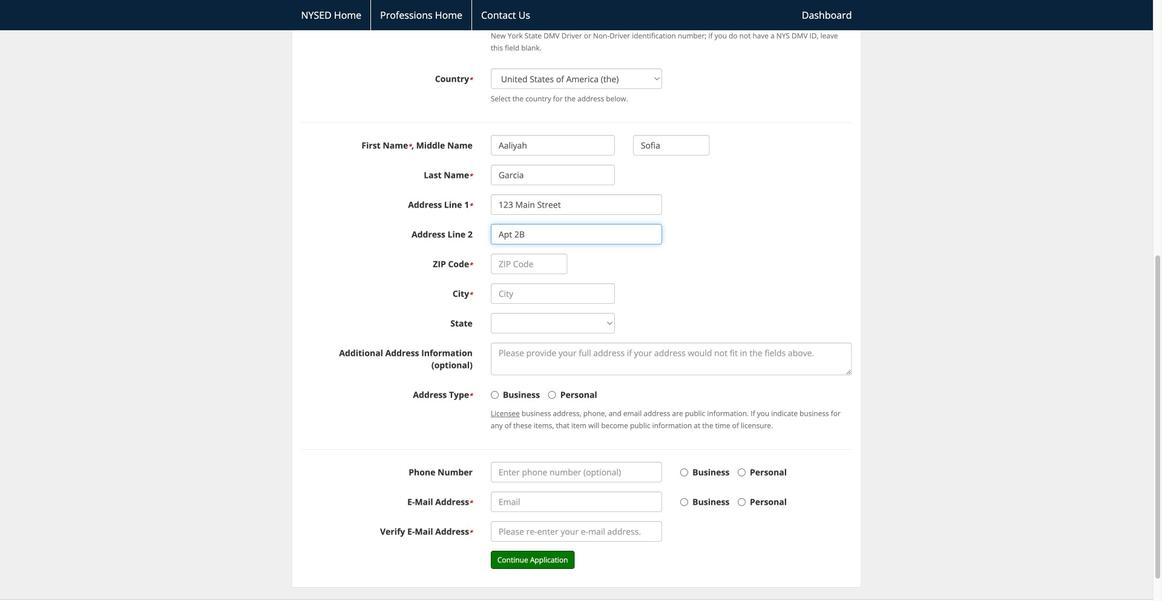Task type: describe. For each thing, give the bounding box(es) containing it.
Address Line 2 text field
[[491, 224, 663, 245]]

Please re-enter your e-mail address. text field
[[491, 522, 663, 542]]

Enter phone number (optional) text field
[[491, 462, 663, 483]]

Last Name text field
[[491, 165, 615, 185]]

First Name text field
[[491, 135, 615, 156]]

City text field
[[491, 284, 615, 304]]



Task type: vqa. For each thing, say whether or not it's contained in the screenshot.
the MM/DD/YYYY text field
no



Task type: locate. For each thing, give the bounding box(es) containing it.
ID text field
[[491, 6, 615, 26]]

ZIP Code text field
[[491, 254, 568, 274]]

Address Line 1 text field
[[491, 195, 663, 215]]

Middle Name text field
[[633, 135, 710, 156]]

None submit
[[491, 551, 575, 569]]

Please provide your full address if your address would not fit in the fields above. text field
[[491, 343, 853, 376]]

None radio
[[491, 391, 499, 399], [549, 391, 556, 399], [738, 469, 746, 477], [681, 499, 689, 506], [491, 391, 499, 399], [549, 391, 556, 399], [738, 469, 746, 477], [681, 499, 689, 506]]

None radio
[[681, 469, 689, 477], [738, 499, 746, 506], [681, 469, 689, 477], [738, 499, 746, 506]]

Email text field
[[491, 492, 663, 513]]



